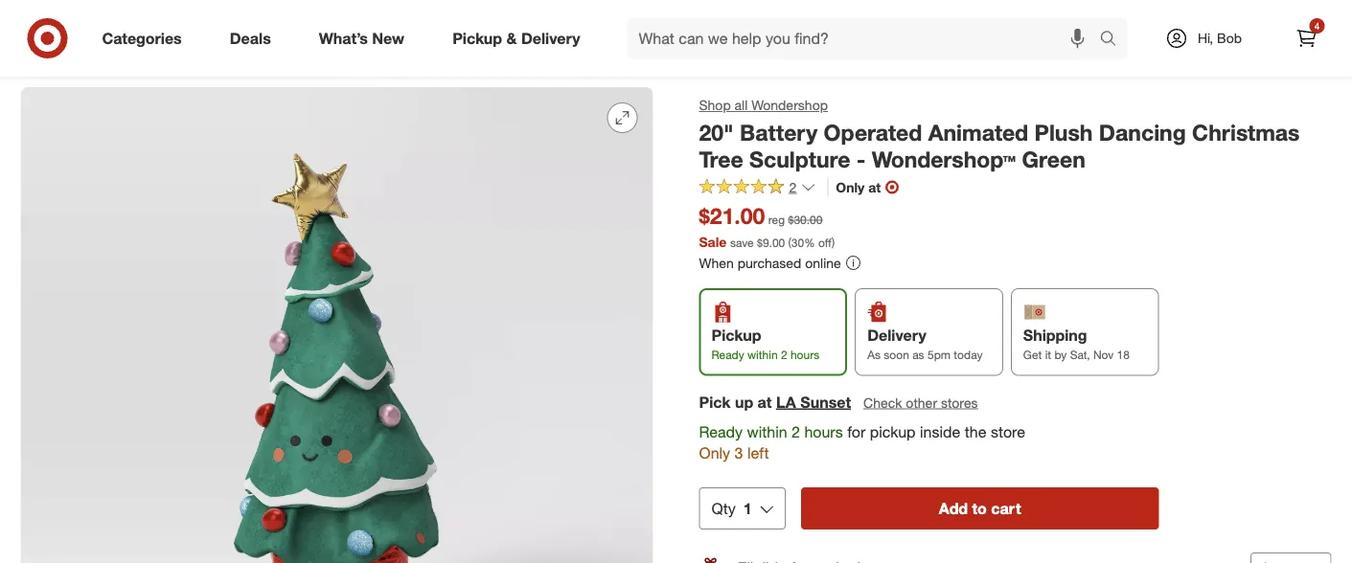 Task type: vqa. For each thing, say whether or not it's contained in the screenshot.
Shipping
yes



Task type: describe. For each thing, give the bounding box(es) containing it.
(
[[788, 235, 791, 249]]

4
[[1314, 20, 1320, 32]]

check other stores button
[[862, 392, 979, 413]]

pickup & delivery
[[452, 29, 580, 47]]

delivery as soon as 5pm today
[[867, 326, 983, 362]]

within inside pickup ready within 2 hours
[[747, 348, 778, 362]]

operated
[[824, 119, 922, 146]]

&
[[506, 29, 517, 47]]

other
[[906, 394, 937, 411]]

0 vertical spatial only
[[836, 179, 865, 195]]

0 vertical spatial at
[[868, 179, 881, 195]]

get
[[1023, 348, 1042, 362]]

30
[[791, 235, 804, 249]]

sat,
[[1070, 348, 1090, 362]]

dancing
[[1099, 119, 1186, 146]]

$21.00 reg $30.00 sale save $ 9.00 ( 30 % off )
[[699, 203, 835, 250]]

2 inside 2 "link"
[[789, 179, 797, 195]]

what's new link
[[303, 17, 428, 59]]

tree
[[699, 146, 743, 173]]

1
[[743, 499, 752, 518]]

pickup for ready
[[711, 326, 761, 345]]

as
[[867, 348, 881, 362]]

target link
[[21, 50, 57, 67]]

wondershop™
[[872, 146, 1016, 173]]

ready inside pickup ready within 2 hours
[[711, 348, 744, 362]]

add
[[939, 499, 968, 518]]

to
[[972, 499, 987, 518]]

add to cart
[[939, 499, 1021, 518]]

sunset
[[800, 393, 851, 411]]

add to cart button
[[801, 488, 1159, 530]]

3
[[735, 444, 743, 463]]

0 vertical spatial delivery
[[521, 29, 580, 47]]

purchased
[[738, 254, 801, 271]]

up
[[735, 393, 753, 411]]

today
[[954, 348, 983, 362]]

nov
[[1093, 348, 1114, 362]]

la sunset button
[[776, 391, 851, 413]]

search button
[[1091, 17, 1137, 63]]

sale
[[699, 233, 727, 250]]

4 link
[[1285, 17, 1328, 59]]

deals link
[[213, 17, 295, 59]]

-
[[857, 146, 866, 173]]

all
[[735, 97, 748, 114]]

check other stores
[[863, 394, 978, 411]]

qty
[[711, 499, 736, 518]]

categories
[[102, 29, 182, 47]]

5pm
[[928, 348, 951, 362]]

as
[[912, 348, 924, 362]]

green
[[1022, 146, 1086, 173]]

la
[[776, 393, 796, 411]]

animated
[[928, 119, 1028, 146]]

delivery inside delivery as soon as 5pm today
[[867, 326, 926, 345]]

ready inside ready within 2 hours for pickup inside the store only 3 left
[[699, 422, 743, 441]]

bob
[[1217, 30, 1242, 46]]

$21.00
[[699, 203, 765, 229]]

qty 1
[[711, 499, 752, 518]]

sculpture
[[749, 146, 850, 173]]

by
[[1054, 348, 1067, 362]]

pickup & delivery link
[[436, 17, 604, 59]]

check
[[863, 394, 902, 411]]

hours inside ready within 2 hours for pickup inside the store only 3 left
[[804, 422, 843, 441]]

pickup
[[870, 422, 916, 441]]

save
[[730, 235, 754, 249]]

target / holiday shop
[[21, 50, 150, 67]]

categories link
[[86, 17, 206, 59]]



Task type: locate. For each thing, give the bounding box(es) containing it.
reg
[[768, 213, 785, 227]]

within up pick up at la sunset
[[747, 348, 778, 362]]

1 vertical spatial hours
[[804, 422, 843, 441]]

ready up the 3
[[699, 422, 743, 441]]

1 horizontal spatial only
[[836, 179, 865, 195]]

when
[[699, 254, 734, 271]]

hi, bob
[[1198, 30, 1242, 46]]

0 horizontal spatial at
[[758, 393, 772, 411]]

1 horizontal spatial shop
[[699, 97, 731, 114]]

0 vertical spatial shop
[[118, 50, 150, 67]]

what's new
[[319, 29, 405, 47]]

at down operated
[[868, 179, 881, 195]]

/
[[61, 50, 66, 67]]

when purchased online
[[699, 254, 841, 271]]

off
[[818, 235, 832, 249]]

only left the 3
[[699, 444, 730, 463]]

left
[[747, 444, 769, 463]]

shop left all
[[699, 97, 731, 114]]

0 vertical spatial ready
[[711, 348, 744, 362]]

0 vertical spatial hours
[[790, 348, 819, 362]]

What can we help you find? suggestions appear below search field
[[627, 17, 1104, 59]]

ready
[[711, 348, 744, 362], [699, 422, 743, 441]]

0 vertical spatial 2
[[789, 179, 797, 195]]

pickup ready within 2 hours
[[711, 326, 819, 362]]

hi,
[[1198, 30, 1213, 46]]

within inside ready within 2 hours for pickup inside the store only 3 left
[[747, 422, 787, 441]]

at right up
[[758, 393, 772, 411]]

pickup for &
[[452, 29, 502, 47]]

christmas
[[1192, 119, 1300, 146]]

9.00
[[763, 235, 785, 249]]

stores
[[941, 394, 978, 411]]

1 vertical spatial at
[[758, 393, 772, 411]]

ready within 2 hours for pickup inside the store only 3 left
[[699, 422, 1025, 463]]

$
[[757, 235, 763, 249]]

2 inside ready within 2 hours for pickup inside the store only 3 left
[[792, 422, 800, 441]]

shipping
[[1023, 326, 1087, 345]]

1 vertical spatial 2
[[781, 348, 787, 362]]

0 horizontal spatial delivery
[[521, 29, 580, 47]]

2 vertical spatial 2
[[792, 422, 800, 441]]

1 vertical spatial ready
[[699, 422, 743, 441]]

shop down categories
[[118, 50, 150, 67]]

advertisement region
[[5, 0, 1347, 30]]

2 up 'la'
[[781, 348, 787, 362]]

hours inside pickup ready within 2 hours
[[790, 348, 819, 362]]

1 vertical spatial shop
[[699, 97, 731, 114]]

)
[[832, 235, 835, 249]]

1 horizontal spatial delivery
[[867, 326, 926, 345]]

soon
[[884, 348, 909, 362]]

delivery
[[521, 29, 580, 47], [867, 326, 926, 345]]

1 vertical spatial delivery
[[867, 326, 926, 345]]

2 inside pickup ready within 2 hours
[[781, 348, 787, 362]]

holiday
[[69, 50, 114, 67]]

shop inside shop all wondershop 20" battery operated animated plush dancing christmas tree sculpture - wondershop™ green
[[699, 97, 731, 114]]

plush
[[1034, 119, 1093, 146]]

2 down sculpture
[[789, 179, 797, 195]]

18
[[1117, 348, 1130, 362]]

the
[[965, 422, 986, 441]]

store
[[991, 422, 1025, 441]]

0 vertical spatial pickup
[[452, 29, 502, 47]]

for
[[847, 422, 865, 441]]

pick up at la sunset
[[699, 393, 851, 411]]

pickup up up
[[711, 326, 761, 345]]

deals
[[230, 29, 271, 47]]

search
[[1091, 31, 1137, 49]]

within up left
[[747, 422, 787, 441]]

20"
[[699, 119, 734, 146]]

delivery up soon
[[867, 326, 926, 345]]

online
[[805, 254, 841, 271]]

at
[[868, 179, 881, 195], [758, 393, 772, 411]]

2 down 'la'
[[792, 422, 800, 441]]

shop
[[118, 50, 150, 67], [699, 97, 731, 114]]

0 horizontal spatial shop
[[118, 50, 150, 67]]

hours
[[790, 348, 819, 362], [804, 422, 843, 441]]

1 vertical spatial pickup
[[711, 326, 761, 345]]

shipping get it by sat, nov 18
[[1023, 326, 1130, 362]]

0 horizontal spatial only
[[699, 444, 730, 463]]

shop all wondershop 20" battery operated animated plush dancing christmas tree sculpture - wondershop™ green
[[699, 97, 1300, 173]]

pickup left &
[[452, 29, 502, 47]]

battery
[[740, 119, 817, 146]]

wondershop
[[751, 97, 828, 114]]

cart
[[991, 499, 1021, 518]]

delivery right &
[[521, 29, 580, 47]]

$30.00
[[788, 213, 823, 227]]

2 link
[[699, 178, 816, 200]]

pickup inside pickup ready within 2 hours
[[711, 326, 761, 345]]

pickup
[[452, 29, 502, 47], [711, 326, 761, 345]]

it
[[1045, 348, 1051, 362]]

only at
[[836, 179, 881, 195]]

only down -
[[836, 179, 865, 195]]

1 horizontal spatial pickup
[[711, 326, 761, 345]]

1 vertical spatial within
[[747, 422, 787, 441]]

pick
[[699, 393, 731, 411]]

hours down sunset
[[804, 422, 843, 441]]

only inside ready within 2 hours for pickup inside the store only 3 left
[[699, 444, 730, 463]]

what's
[[319, 29, 368, 47]]

0 vertical spatial within
[[747, 348, 778, 362]]

1 horizontal spatial at
[[868, 179, 881, 195]]

holiday shop link
[[69, 50, 150, 67]]

%
[[804, 235, 815, 249]]

ready up pick
[[711, 348, 744, 362]]

inside
[[920, 422, 960, 441]]

2
[[789, 179, 797, 195], [781, 348, 787, 362], [792, 422, 800, 441]]

new
[[372, 29, 405, 47]]

target
[[21, 50, 57, 67]]

20&#34; battery operated animated plush dancing christmas tree sculpture - wondershop&#8482; green, 1 of 5 image
[[21, 87, 653, 563]]

1 vertical spatial only
[[699, 444, 730, 463]]

only
[[836, 179, 865, 195], [699, 444, 730, 463]]

hours up la sunset button
[[790, 348, 819, 362]]

0 horizontal spatial pickup
[[452, 29, 502, 47]]



